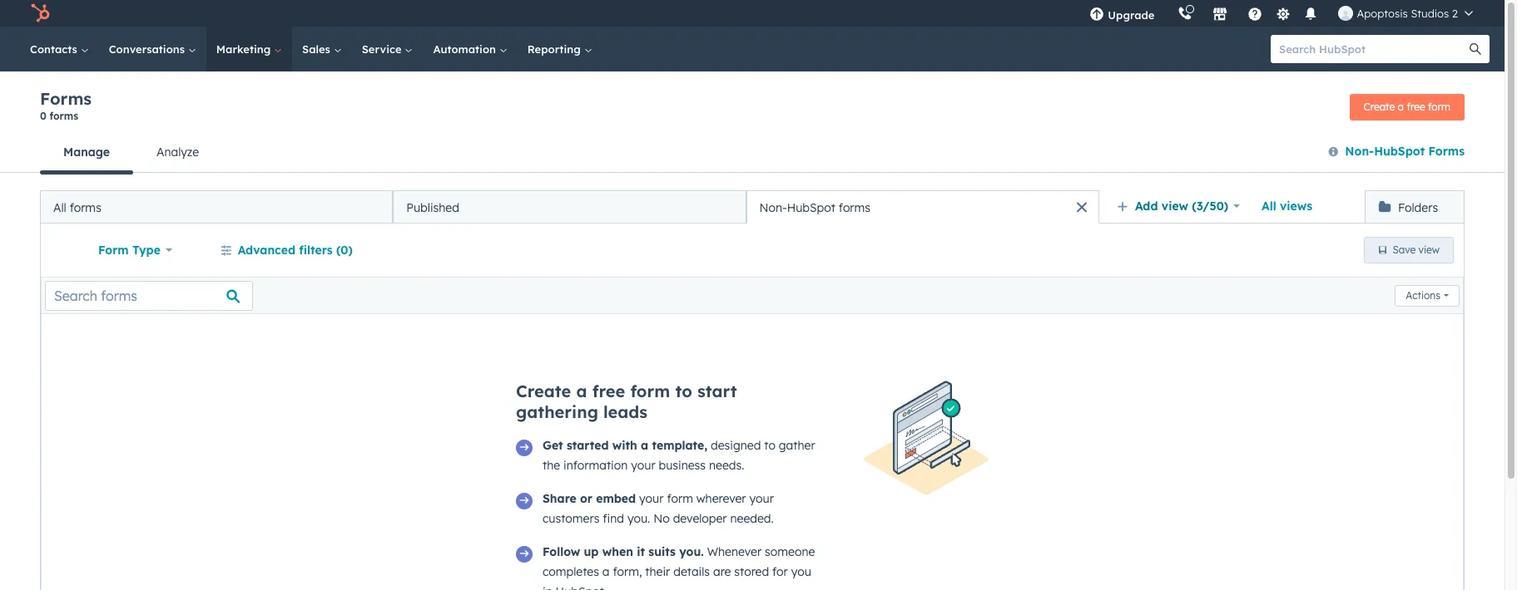 Task type: vqa. For each thing, say whether or not it's contained in the screenshot.
it
yes



Task type: locate. For each thing, give the bounding box(es) containing it.
contacts
[[30, 42, 81, 56]]

you. inside your form wherever your customers find you. no developer needed.
[[628, 512, 650, 527]]

0 horizontal spatial create
[[516, 381, 571, 402]]

free up with
[[592, 381, 625, 402]]

follow up when it suits you.
[[543, 545, 704, 560]]

form inside "button"
[[1428, 100, 1451, 113]]

your down get started with a template,
[[631, 459, 656, 474]]

upgrade
[[1108, 8, 1155, 22]]

non-hubspot forms button
[[746, 191, 1099, 224]]

reporting
[[528, 42, 584, 56]]

save view
[[1393, 244, 1440, 256]]

form,
[[613, 565, 642, 580]]

0 vertical spatial to
[[675, 381, 692, 402]]

forms
[[50, 110, 78, 122], [70, 200, 101, 215], [839, 200, 871, 215]]

1 horizontal spatial to
[[764, 439, 776, 454]]

1 vertical spatial form
[[630, 381, 670, 402]]

create up 'get'
[[516, 381, 571, 402]]

business
[[659, 459, 706, 474]]

2 vertical spatial form
[[667, 492, 693, 507]]

form type
[[98, 243, 161, 258]]

add view (3/50)
[[1135, 199, 1229, 214]]

create up non‑hubspot
[[1364, 100, 1395, 113]]

developer
[[673, 512, 727, 527]]

form inside create a free form to start gathering leads
[[630, 381, 670, 402]]

free
[[1407, 100, 1426, 113], [592, 381, 625, 402]]

Search forms search field
[[45, 281, 253, 311]]

forms up form
[[70, 200, 101, 215]]

1 horizontal spatial view
[[1419, 244, 1440, 256]]

view inside button
[[1419, 244, 1440, 256]]

form for create a free form to start gathering leads
[[630, 381, 670, 402]]

whenever someone completes a form, their details are stored for you in hubspot.
[[543, 545, 815, 591]]

actions button
[[1395, 285, 1460, 307]]

view inside popup button
[[1162, 199, 1189, 214]]

with
[[612, 439, 637, 454]]

type
[[132, 243, 161, 258]]

menu
[[1078, 0, 1485, 27]]

a left form,
[[602, 565, 610, 580]]

all forms
[[53, 200, 101, 215]]

form up non‑hubspot forms
[[1428, 100, 1451, 113]]

hubspot
[[787, 200, 836, 215]]

stored
[[734, 565, 769, 580]]

0 vertical spatial free
[[1407, 100, 1426, 113]]

0 vertical spatial you.
[[628, 512, 650, 527]]

view right save
[[1419, 244, 1440, 256]]

sales
[[302, 42, 334, 56]]

form up no
[[667, 492, 693, 507]]

free inside create a free form to start gathering leads
[[592, 381, 625, 402]]

apoptosis studios 2
[[1357, 7, 1458, 20]]

0 horizontal spatial you.
[[628, 512, 650, 527]]

no
[[654, 512, 670, 527]]

non-
[[760, 200, 787, 215]]

0 vertical spatial view
[[1162, 199, 1189, 214]]

your inside designed to gather the information your business needs.
[[631, 459, 656, 474]]

manage
[[63, 145, 110, 160]]

view
[[1162, 199, 1189, 214], [1419, 244, 1440, 256]]

1 vertical spatial view
[[1419, 244, 1440, 256]]

1 horizontal spatial you.
[[679, 545, 704, 560]]

forms right hubspot
[[839, 200, 871, 215]]

create inside create a free form to start gathering leads
[[516, 381, 571, 402]]

all down "manage" 'button'
[[53, 200, 66, 215]]

a up non‑hubspot forms
[[1398, 100, 1404, 113]]

notifications button
[[1297, 0, 1325, 27]]

conversations link
[[99, 27, 206, 72]]

create inside "button"
[[1364, 100, 1395, 113]]

1 vertical spatial to
[[764, 439, 776, 454]]

gather
[[779, 439, 815, 454]]

forms for non-
[[839, 200, 871, 215]]

1 vertical spatial forms
[[1429, 144, 1465, 159]]

1 horizontal spatial forms
[[1429, 144, 1465, 159]]

forms
[[40, 88, 92, 109], [1429, 144, 1465, 159]]

(0)
[[336, 243, 353, 258]]

your form wherever your customers find you. no developer needed.
[[543, 492, 774, 527]]

forms up 0
[[40, 88, 92, 109]]

a inside the "whenever someone completes a form, their details are stored for you in hubspot."
[[602, 565, 610, 580]]

view for save
[[1419, 244, 1440, 256]]

to left gather
[[764, 439, 776, 454]]

0 horizontal spatial all
[[53, 200, 66, 215]]

designed
[[711, 439, 761, 454]]

forms inside forms 0 forms
[[50, 110, 78, 122]]

0 vertical spatial create
[[1364, 100, 1395, 113]]

menu item
[[1167, 0, 1170, 27]]

started
[[567, 439, 609, 454]]

non‑hubspot forms button
[[1328, 142, 1465, 163]]

sales link
[[292, 27, 352, 72]]

service link
[[352, 27, 423, 72]]

get started with a template,
[[543, 439, 708, 454]]

navigation containing manage
[[40, 132, 222, 174]]

all
[[1262, 199, 1277, 214], [53, 200, 66, 215]]

create a free form to start gathering leads
[[516, 381, 737, 423]]

your
[[631, 459, 656, 474], [639, 492, 664, 507], [750, 492, 774, 507]]

manage button
[[40, 132, 133, 174]]

to
[[675, 381, 692, 402], [764, 439, 776, 454]]

Search HubSpot search field
[[1271, 35, 1475, 63]]

help image
[[1248, 7, 1263, 22]]

you. left no
[[628, 512, 650, 527]]

0 vertical spatial forms
[[40, 88, 92, 109]]

0 vertical spatial form
[[1428, 100, 1451, 113]]

navigation
[[40, 132, 222, 174]]

free for create a free form to start gathering leads
[[592, 381, 625, 402]]

follow
[[543, 545, 580, 560]]

1 vertical spatial free
[[592, 381, 625, 402]]

it
[[637, 545, 645, 560]]

your up no
[[639, 492, 664, 507]]

marketing
[[216, 42, 274, 56]]

advanced filters (0)
[[238, 243, 353, 258]]

hubspot.
[[556, 585, 607, 591]]

all left views
[[1262, 199, 1277, 214]]

view right add
[[1162, 199, 1189, 214]]

forms 0 forms
[[40, 88, 92, 122]]

0 horizontal spatial view
[[1162, 199, 1189, 214]]

free for create a free form
[[1407, 100, 1426, 113]]

1 horizontal spatial all
[[1262, 199, 1277, 214]]

calling icon image
[[1178, 7, 1193, 22]]

forms right 0
[[50, 110, 78, 122]]

all inside all forms button
[[53, 200, 66, 215]]

gathering
[[516, 402, 598, 423]]

or
[[580, 492, 593, 507]]

forms down create a free form "button"
[[1429, 144, 1465, 159]]

you. up details
[[679, 545, 704, 560]]

automation
[[433, 42, 499, 56]]

you.
[[628, 512, 650, 527], [679, 545, 704, 560]]

details
[[674, 565, 710, 580]]

a left leads
[[576, 381, 587, 402]]

contacts link
[[20, 27, 99, 72]]

0 horizontal spatial free
[[592, 381, 625, 402]]

forms for forms
[[50, 110, 78, 122]]

menu containing apoptosis studios 2
[[1078, 0, 1485, 27]]

1 vertical spatial create
[[516, 381, 571, 402]]

actions
[[1406, 289, 1441, 302]]

information
[[564, 459, 628, 474]]

0
[[40, 110, 46, 122]]

free up non‑hubspot forms
[[1407, 100, 1426, 113]]

leads
[[603, 402, 648, 423]]

form up get started with a template,
[[630, 381, 670, 402]]

free inside "button"
[[1407, 100, 1426, 113]]

1 horizontal spatial create
[[1364, 100, 1395, 113]]

their
[[645, 565, 670, 580]]

0 horizontal spatial to
[[675, 381, 692, 402]]

0 horizontal spatial forms
[[40, 88, 92, 109]]

to left start
[[675, 381, 692, 402]]

1 horizontal spatial free
[[1407, 100, 1426, 113]]

create
[[1364, 100, 1395, 113], [516, 381, 571, 402]]



Task type: describe. For each thing, give the bounding box(es) containing it.
hubspot image
[[30, 3, 50, 23]]

advanced
[[238, 243, 295, 258]]

all for all views
[[1262, 199, 1277, 214]]

upgrade image
[[1090, 7, 1105, 22]]

non‑hubspot forms
[[1345, 144, 1465, 159]]

customers
[[543, 512, 600, 527]]

a inside create a free form "button"
[[1398, 100, 1404, 113]]

your up needed.
[[750, 492, 774, 507]]

non‑hubspot
[[1345, 144, 1425, 159]]

needed.
[[730, 512, 774, 527]]

non-hubspot forms
[[760, 200, 871, 215]]

create a free form
[[1364, 100, 1451, 113]]

are
[[713, 565, 731, 580]]

search button
[[1462, 35, 1490, 63]]

to inside create a free form to start gathering leads
[[675, 381, 692, 402]]

save
[[1393, 244, 1416, 256]]

add view (3/50) button
[[1106, 190, 1251, 223]]

suits
[[649, 545, 676, 560]]

apoptosis
[[1357, 7, 1408, 20]]

marketplaces button
[[1203, 0, 1238, 27]]

2
[[1452, 7, 1458, 20]]

up
[[584, 545, 599, 560]]

find
[[603, 512, 624, 527]]

published
[[406, 200, 459, 215]]

wherever
[[697, 492, 746, 507]]

published button
[[393, 191, 746, 224]]

create for create a free form to start gathering leads
[[516, 381, 571, 402]]

create for create a free form
[[1364, 100, 1395, 113]]

form inside your form wherever your customers find you. no developer needed.
[[667, 492, 693, 507]]

search image
[[1470, 43, 1482, 55]]

a right with
[[641, 439, 649, 454]]

all views
[[1262, 199, 1313, 214]]

notifications image
[[1304, 7, 1319, 22]]

create a free form button
[[1350, 94, 1465, 120]]

when
[[602, 545, 633, 560]]

all for all forms
[[53, 200, 66, 215]]

settings link
[[1273, 5, 1294, 22]]

completes
[[543, 565, 599, 580]]

conversations
[[109, 42, 188, 56]]

designed to gather the information your business needs.
[[543, 439, 815, 474]]

forms inside button
[[1429, 144, 1465, 159]]

1 vertical spatial you.
[[679, 545, 704, 560]]

analyze
[[157, 145, 199, 160]]

you
[[791, 565, 811, 580]]

start
[[697, 381, 737, 402]]

view for add
[[1162, 199, 1189, 214]]

share or embed
[[543, 492, 636, 507]]

form type button
[[87, 234, 183, 267]]

forms banner
[[40, 88, 1465, 132]]

in
[[543, 585, 552, 591]]

apoptosis studios 2 button
[[1329, 0, 1483, 27]]

form
[[98, 243, 129, 258]]

service
[[362, 42, 405, 56]]

embed
[[596, 492, 636, 507]]

to inside designed to gather the information your business needs.
[[764, 439, 776, 454]]

form for create a free form
[[1428, 100, 1451, 113]]

marketing link
[[206, 27, 292, 72]]

template,
[[652, 439, 708, 454]]

analyze button
[[133, 132, 222, 172]]

folders
[[1398, 200, 1438, 215]]

settings image
[[1276, 7, 1291, 22]]

save view button
[[1364, 237, 1454, 264]]

calling icon button
[[1172, 2, 1200, 24]]

filters
[[299, 243, 333, 258]]

the
[[543, 459, 560, 474]]

needs.
[[709, 459, 744, 474]]

marketplaces image
[[1213, 7, 1228, 22]]

help button
[[1241, 0, 1270, 27]]

views
[[1280, 199, 1313, 214]]

get
[[543, 439, 563, 454]]

studios
[[1411, 7, 1449, 20]]

forms inside banner
[[40, 88, 92, 109]]

reporting link
[[518, 27, 602, 72]]

someone
[[765, 545, 815, 560]]

tara schultz image
[[1339, 6, 1354, 21]]

(3/50)
[[1192, 199, 1229, 214]]

for
[[772, 565, 788, 580]]

add
[[1135, 199, 1158, 214]]

a inside create a free form to start gathering leads
[[576, 381, 587, 402]]

hubspot link
[[20, 3, 62, 23]]

share
[[543, 492, 577, 507]]

automation link
[[423, 27, 518, 72]]

advanced filters (0) button
[[209, 234, 364, 267]]

all views link
[[1251, 190, 1323, 223]]



